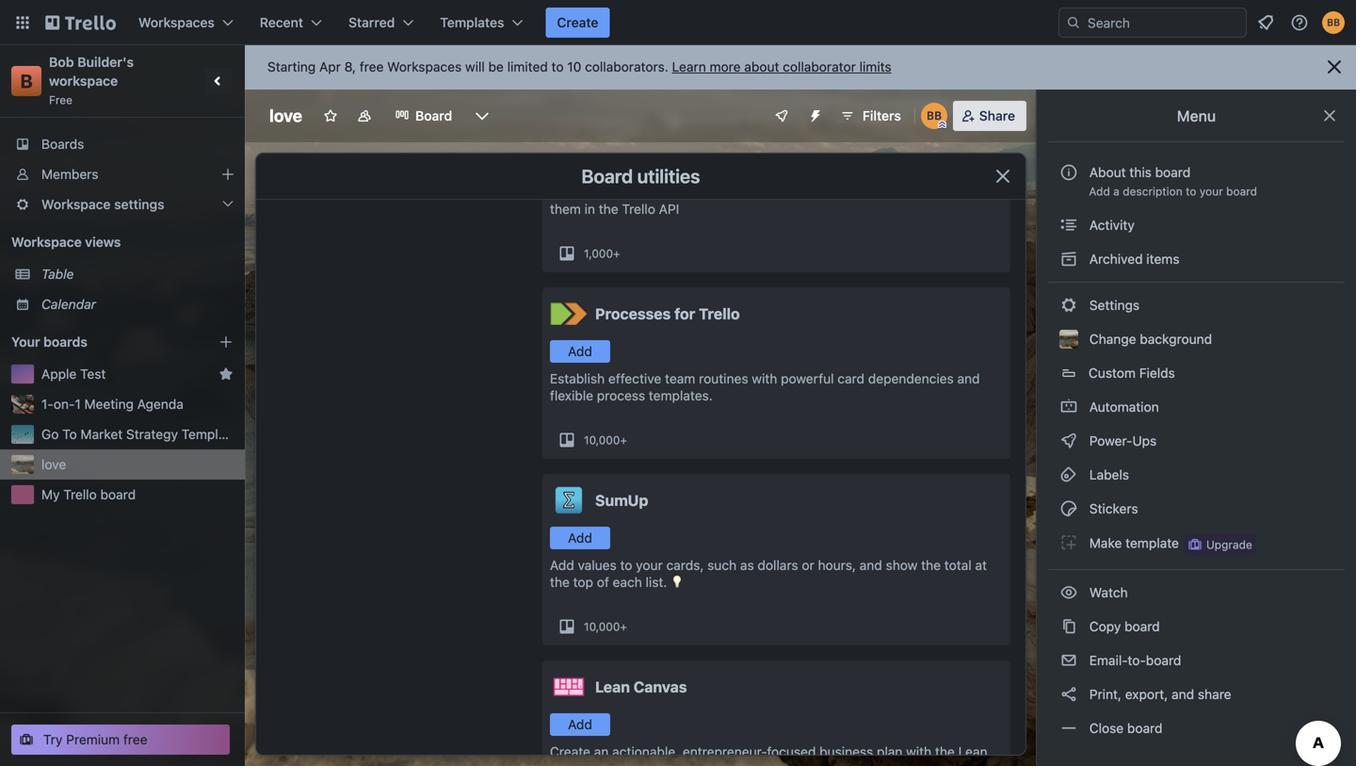 Task type: locate. For each thing, give the bounding box(es) containing it.
add button up an
[[550, 713, 611, 736]]

sm image left stickers
[[1060, 499, 1079, 518]]

1 vertical spatial add button
[[550, 527, 611, 549]]

open information menu image
[[1291, 13, 1310, 32]]

sm image left activity
[[1060, 216, 1079, 235]]

to up each
[[620, 557, 633, 573]]

0 horizontal spatial workspaces
[[139, 15, 215, 30]]

1 horizontal spatial workspaces
[[387, 59, 462, 74]]

0 horizontal spatial in
[[585, 201, 596, 217]]

sm image for settings
[[1060, 296, 1079, 315]]

and right the dependencies
[[958, 371, 980, 386]]

add button
[[550, 340, 611, 363], [550, 527, 611, 549], [550, 713, 611, 736]]

apple
[[41, 366, 77, 382]]

lean
[[595, 678, 630, 696], [959, 744, 988, 759]]

10,000
[[584, 433, 620, 447], [584, 620, 620, 633]]

sm image inside power-ups link
[[1060, 432, 1079, 450]]

6 sm image from the top
[[1060, 685, 1079, 704]]

love left star or unstar board icon
[[269, 106, 303, 126]]

0 vertical spatial workspaces
[[139, 15, 215, 30]]

sm image for make template
[[1060, 533, 1079, 552]]

power-
[[598, 761, 641, 766]]

love
[[269, 106, 303, 126], [41, 457, 66, 472]]

workspaces inside dropdown button
[[139, 15, 215, 30]]

add inside add values to your cards, such as dollars or hours, and show the total at the top of each list. 💡
[[550, 557, 575, 573]]

sm image left automation
[[1060, 398, 1079, 416]]

export,
[[1126, 686, 1169, 702]]

builder's
[[77, 54, 134, 70]]

1 horizontal spatial love
[[269, 106, 303, 126]]

sm image inside print, export, and share link
[[1060, 685, 1079, 704]]

sm image left the email-
[[1060, 651, 1079, 670]]

workspace down members
[[41, 196, 111, 212]]

0 vertical spatial board
[[416, 108, 452, 123]]

0 horizontal spatial canvas
[[550, 761, 595, 766]]

this member is an admin of this board. image
[[938, 121, 947, 129]]

sm image inside archived items link
[[1060, 250, 1079, 269]]

watch link
[[1049, 578, 1346, 608]]

your inside add values to your cards, such as dollars or hours, and show the total at the top of each list. 💡
[[636, 557, 663, 573]]

1 horizontal spatial with
[[907, 744, 932, 759]]

sm image inside activity link
[[1060, 216, 1079, 235]]

ups
[[1133, 433, 1157, 449]]

create inside create an actionable, entrepreneur-focused business plan with the lean canvas power-up.
[[550, 744, 591, 759]]

1 vertical spatial love
[[41, 457, 66, 472]]

power-
[[1090, 433, 1133, 449]]

collaborators.
[[585, 59, 669, 74]]

1 vertical spatial with
[[907, 744, 932, 759]]

and left share
[[1172, 686, 1195, 702]]

trello
[[622, 201, 656, 217], [699, 305, 740, 323], [63, 487, 97, 502]]

1 add button from the top
[[550, 340, 611, 363]]

4 sm image from the top
[[1060, 617, 1079, 636]]

lean up an
[[595, 678, 630, 696]]

1 horizontal spatial your
[[1200, 185, 1224, 198]]

sm image inside automation "link"
[[1060, 398, 1079, 416]]

10,000 for sumup
[[584, 620, 620, 633]]

2 sm image from the top
[[1060, 465, 1079, 484]]

to inside easily copy/paste technical ids of boards, lists and cards in order to use them in the trello api
[[953, 184, 965, 200]]

sm image inside the stickers link
[[1060, 499, 1079, 518]]

archived items link
[[1049, 244, 1346, 274]]

0 vertical spatial love
[[269, 106, 303, 126]]

sm image for archived items
[[1060, 250, 1079, 269]]

with
[[752, 371, 778, 386], [907, 744, 932, 759]]

add
[[1090, 185, 1111, 198], [568, 343, 593, 359], [568, 530, 593, 546], [550, 557, 575, 573], [568, 717, 593, 732]]

board utilities
[[582, 165, 701, 187]]

to left 'use'
[[953, 184, 965, 200]]

to up activity link
[[1186, 185, 1197, 198]]

sm image inside email-to-board link
[[1060, 651, 1079, 670]]

0 horizontal spatial board
[[416, 108, 452, 123]]

2 vertical spatial add button
[[550, 713, 611, 736]]

primary element
[[0, 0, 1357, 45]]

free inside button
[[123, 732, 147, 747]]

sm image for watch
[[1060, 583, 1079, 602]]

in
[[903, 184, 913, 200], [585, 201, 596, 217]]

of right ids
[[739, 184, 751, 200]]

1 vertical spatial create
[[550, 744, 591, 759]]

focused
[[767, 744, 816, 759]]

0 vertical spatial your
[[1200, 185, 1224, 198]]

sm image for print, export, and share
[[1060, 685, 1079, 704]]

add button up establish in the left of the page
[[550, 340, 611, 363]]

meeting
[[84, 396, 134, 412]]

1 vertical spatial trello
[[699, 305, 740, 323]]

workspace
[[49, 73, 118, 89]]

board
[[1156, 164, 1191, 180], [1227, 185, 1258, 198], [100, 487, 136, 502], [1125, 619, 1161, 634], [1147, 653, 1182, 668], [1128, 720, 1163, 736]]

2 vertical spatial trello
[[63, 487, 97, 502]]

bob builder (bobbuilder40) image
[[921, 103, 948, 129]]

+ down each
[[620, 620, 628, 633]]

sm image left make
[[1060, 533, 1079, 552]]

workspaces
[[139, 15, 215, 30], [387, 59, 462, 74]]

5 sm image from the top
[[1060, 651, 1079, 670]]

0 vertical spatial 10,000 +
[[584, 433, 628, 447]]

share button
[[953, 101, 1027, 131]]

your inside about this board add a description to your board
[[1200, 185, 1224, 198]]

1 vertical spatial workspace
[[11, 234, 82, 250]]

actionable,
[[613, 744, 680, 759]]

create
[[557, 15, 599, 30], [550, 744, 591, 759]]

0 notifications image
[[1255, 11, 1278, 34]]

add board image
[[219, 334, 234, 350]]

board inside email-to-board link
[[1147, 653, 1182, 668]]

6 sm image from the top
[[1060, 533, 1079, 552]]

plan
[[877, 744, 903, 759]]

0 horizontal spatial of
[[597, 574, 609, 590]]

0 horizontal spatial with
[[752, 371, 778, 386]]

1 10,000 + from the top
[[584, 433, 628, 447]]

board link
[[384, 101, 464, 131]]

them
[[550, 201, 581, 217]]

or
[[802, 557, 815, 573]]

starting apr 8, free workspaces will be limited to 10 collaborators. learn more about collaborator limits
[[268, 59, 892, 74]]

create inside button
[[557, 15, 599, 30]]

0 vertical spatial workspace
[[41, 196, 111, 212]]

sm image inside "close board" link
[[1060, 719, 1079, 738]]

10,000 + for sumup
[[584, 620, 628, 633]]

1 horizontal spatial in
[[903, 184, 913, 200]]

create an actionable, entrepreneur-focused business plan with the lean canvas power-up.
[[550, 744, 988, 766]]

free right premium on the left bottom of the page
[[123, 732, 147, 747]]

of down values
[[597, 574, 609, 590]]

+ down copy/paste
[[613, 247, 621, 260]]

team
[[665, 371, 696, 386]]

Search field
[[1082, 8, 1247, 37]]

lean right plan
[[959, 744, 988, 759]]

1 sm image from the top
[[1060, 216, 1079, 235]]

create up starting apr 8, free workspaces will be limited to 10 collaborators. learn more about collaborator limits
[[557, 15, 599, 30]]

calendar
[[41, 296, 96, 312]]

10,000 down process
[[584, 433, 620, 447]]

your up list.
[[636, 557, 663, 573]]

5 sm image from the top
[[1060, 499, 1079, 518]]

2 horizontal spatial trello
[[699, 305, 740, 323]]

sm image
[[1060, 216, 1079, 235], [1060, 250, 1079, 269], [1060, 398, 1079, 416], [1060, 432, 1079, 450], [1060, 499, 1079, 518], [1060, 533, 1079, 552], [1060, 719, 1079, 738]]

workspace settings button
[[0, 189, 245, 220]]

flexible
[[550, 388, 594, 403]]

add button up values
[[550, 527, 611, 549]]

sm image for copy board
[[1060, 617, 1079, 636]]

canvas down an
[[550, 761, 595, 766]]

10,000 down top
[[584, 620, 620, 633]]

sm image inside 'copy board' link
[[1060, 617, 1079, 636]]

lean canvas
[[595, 678, 687, 696]]

views
[[85, 234, 121, 250]]

board down export,
[[1128, 720, 1163, 736]]

0 horizontal spatial love
[[41, 457, 66, 472]]

0 vertical spatial create
[[557, 15, 599, 30]]

2 10,000 from the top
[[584, 620, 620, 633]]

sm image left power-
[[1060, 432, 1079, 450]]

1 vertical spatial 10,000 +
[[584, 620, 628, 633]]

2 add button from the top
[[550, 527, 611, 549]]

sm image left copy at right bottom
[[1060, 617, 1079, 636]]

10,000 + down each
[[584, 620, 628, 633]]

1 horizontal spatial lean
[[959, 744, 988, 759]]

2 vertical spatial +
[[620, 620, 628, 633]]

0 vertical spatial lean
[[595, 678, 630, 696]]

sm image left the "watch"
[[1060, 583, 1079, 602]]

create for create an actionable, entrepreneur-focused business plan with the lean canvas power-up.
[[550, 744, 591, 759]]

your boards
[[11, 334, 87, 350]]

the
[[599, 201, 619, 217], [922, 557, 941, 573], [550, 574, 570, 590], [936, 744, 955, 759]]

board down love link
[[100, 487, 136, 502]]

learn more about collaborator limits link
[[672, 59, 892, 74]]

with right plan
[[907, 744, 932, 759]]

3 sm image from the top
[[1060, 398, 1079, 416]]

with inside create an actionable, entrepreneur-focused business plan with the lean canvas power-up.
[[907, 744, 932, 759]]

1 10,000 from the top
[[584, 433, 620, 447]]

order
[[917, 184, 949, 200]]

api
[[659, 201, 680, 217]]

print, export, and share link
[[1049, 679, 1346, 710]]

as
[[741, 557, 754, 573]]

10,000 for processes for trello
[[584, 433, 620, 447]]

free
[[49, 93, 73, 106]]

sm image inside "watch" link
[[1060, 583, 1079, 602]]

board inside my trello board link
[[100, 487, 136, 502]]

settings
[[114, 196, 164, 212]]

sm image left print, at the right of page
[[1060, 685, 1079, 704]]

to inside add values to your cards, such as dollars or hours, and show the total at the top of each list. 💡
[[620, 557, 633, 573]]

1 sm image from the top
[[1060, 296, 1079, 315]]

labels
[[1086, 467, 1130, 482]]

create left an
[[550, 744, 591, 759]]

settings link
[[1049, 290, 1346, 320]]

0 vertical spatial of
[[739, 184, 751, 200]]

sm image inside labels link
[[1060, 465, 1079, 484]]

workspace up table
[[11, 234, 82, 250]]

at
[[976, 557, 987, 573]]

trello right the for
[[699, 305, 740, 323]]

3 sm image from the top
[[1060, 583, 1079, 602]]

establish effective team routines with powerful card dependencies and flexible process templates.
[[550, 371, 980, 403]]

your up activity link
[[1200, 185, 1224, 198]]

automation link
[[1049, 392, 1346, 422]]

boards,
[[755, 184, 801, 200]]

for
[[675, 305, 696, 323]]

1 horizontal spatial board
[[582, 165, 633, 187]]

boards
[[43, 334, 87, 350]]

1 horizontal spatial trello
[[622, 201, 656, 217]]

in right them
[[585, 201, 596, 217]]

such
[[708, 557, 737, 573]]

1 horizontal spatial free
[[360, 59, 384, 74]]

0 vertical spatial free
[[360, 59, 384, 74]]

board left customize views image
[[416, 108, 452, 123]]

workspaces up board link
[[387, 59, 462, 74]]

b link
[[11, 66, 41, 96]]

trello right my
[[63, 487, 97, 502]]

sm image for stickers
[[1060, 499, 1079, 518]]

1
[[75, 396, 81, 412]]

sm image left labels
[[1060, 465, 1079, 484]]

and right lists
[[837, 184, 860, 200]]

in left the order on the top
[[903, 184, 913, 200]]

routines
[[699, 371, 749, 386]]

board left utilities
[[582, 165, 633, 187]]

workspace inside dropdown button
[[41, 196, 111, 212]]

workspace
[[41, 196, 111, 212], [11, 234, 82, 250]]

with right 'routines'
[[752, 371, 778, 386]]

1 vertical spatial board
[[582, 165, 633, 187]]

cards
[[863, 184, 899, 200]]

workspaces up workspace navigation collapse icon
[[139, 15, 215, 30]]

lists
[[805, 184, 833, 200]]

trello down copy/paste
[[622, 201, 656, 217]]

board up to-
[[1125, 619, 1161, 634]]

7 sm image from the top
[[1060, 719, 1079, 738]]

bob builder's workspace link
[[49, 54, 137, 89]]

power ups image
[[775, 108, 790, 123]]

1 vertical spatial 10,000
[[584, 620, 620, 633]]

board up description
[[1156, 164, 1191, 180]]

0 vertical spatial in
[[903, 184, 913, 200]]

add for processes for trello
[[568, 343, 593, 359]]

bob builder (bobbuilder40) image
[[1323, 11, 1346, 34]]

sm image
[[1060, 296, 1079, 315], [1060, 465, 1079, 484], [1060, 583, 1079, 602], [1060, 617, 1079, 636], [1060, 651, 1079, 670], [1060, 685, 1079, 704]]

watch
[[1086, 585, 1132, 600]]

0 horizontal spatial trello
[[63, 487, 97, 502]]

1 vertical spatial your
[[636, 557, 663, 573]]

1 vertical spatial lean
[[959, 744, 988, 759]]

back to home image
[[45, 8, 116, 38]]

0 vertical spatial trello
[[622, 201, 656, 217]]

free
[[360, 59, 384, 74], [123, 732, 147, 747]]

1 vertical spatial +
[[620, 433, 628, 447]]

dollars
[[758, 557, 799, 573]]

top
[[574, 574, 594, 590]]

and left show on the bottom right of the page
[[860, 557, 883, 573]]

to-
[[1128, 653, 1147, 668]]

of inside add values to your cards, such as dollars or hours, and show the total at the top of each list. 💡
[[597, 574, 609, 590]]

2 10,000 + from the top
[[584, 620, 628, 633]]

+ down process
[[620, 433, 628, 447]]

sm image left archived
[[1060, 250, 1079, 269]]

the right plan
[[936, 744, 955, 759]]

dependencies
[[869, 371, 954, 386]]

0 vertical spatial add button
[[550, 340, 611, 363]]

1 vertical spatial free
[[123, 732, 147, 747]]

1 vertical spatial workspaces
[[387, 59, 462, 74]]

1 vertical spatial canvas
[[550, 761, 595, 766]]

2 sm image from the top
[[1060, 250, 1079, 269]]

of inside easily copy/paste technical ids of boards, lists and cards in order to use them in the trello api
[[739, 184, 751, 200]]

workspace navigation collapse icon image
[[205, 68, 232, 94]]

+
[[613, 247, 621, 260], [620, 433, 628, 447], [620, 620, 628, 633]]

1 horizontal spatial canvas
[[634, 678, 687, 696]]

love up my
[[41, 457, 66, 472]]

automation image
[[801, 101, 827, 127]]

1 horizontal spatial of
[[739, 184, 751, 200]]

0 horizontal spatial free
[[123, 732, 147, 747]]

process
[[597, 388, 646, 403]]

canvas up actionable,
[[634, 678, 687, 696]]

sm image left close
[[1060, 719, 1079, 738]]

recent button
[[249, 8, 334, 38]]

0 horizontal spatial your
[[636, 557, 663, 573]]

0 horizontal spatial lean
[[595, 678, 630, 696]]

templates
[[440, 15, 505, 30]]

print, export, and share
[[1086, 686, 1232, 702]]

board inside "close board" link
[[1128, 720, 1163, 736]]

board up print, export, and share
[[1147, 653, 1182, 668]]

the down copy/paste
[[599, 201, 619, 217]]

3 add button from the top
[[550, 713, 611, 736]]

the inside easily copy/paste technical ids of boards, lists and cards in order to use them in the trello api
[[599, 201, 619, 217]]

10,000 + down process
[[584, 433, 628, 447]]

sm image left 'settings'
[[1060, 296, 1079, 315]]

0 vertical spatial with
[[752, 371, 778, 386]]

free right 8,
[[360, 59, 384, 74]]

1 vertical spatial of
[[597, 574, 609, 590]]

on-
[[54, 396, 75, 412]]

0 vertical spatial 10,000
[[584, 433, 620, 447]]

4 sm image from the top
[[1060, 432, 1079, 450]]

try premium free button
[[11, 725, 230, 755]]

board inside board link
[[416, 108, 452, 123]]

0 vertical spatial canvas
[[634, 678, 687, 696]]

sm image inside settings link
[[1060, 296, 1079, 315]]

templates button
[[429, 8, 535, 38]]

of
[[739, 184, 751, 200], [597, 574, 609, 590]]



Task type: vqa. For each thing, say whether or not it's contained in the screenshot.
the top love
yes



Task type: describe. For each thing, give the bounding box(es) containing it.
values
[[578, 557, 617, 573]]

sm image for close board
[[1060, 719, 1079, 738]]

table link
[[41, 265, 234, 284]]

templates.
[[649, 388, 713, 403]]

starting
[[268, 59, 316, 74]]

activity link
[[1049, 210, 1346, 240]]

1-on-1 meeting agenda link
[[41, 395, 234, 414]]

0 vertical spatial +
[[613, 247, 621, 260]]

limited
[[508, 59, 548, 74]]

1 vertical spatial in
[[585, 201, 596, 217]]

workspace visible image
[[357, 108, 372, 123]]

items
[[1147, 251, 1180, 267]]

my trello board link
[[41, 485, 234, 504]]

and inside add values to your cards, such as dollars or hours, and show the total at the top of each list. 💡
[[860, 557, 883, 573]]

1-
[[41, 396, 54, 412]]

go to market strategy template link
[[41, 425, 237, 444]]

sm image for power-ups
[[1060, 432, 1079, 450]]

go to market strategy template
[[41, 426, 237, 442]]

the left top
[[550, 574, 570, 590]]

share
[[1198, 686, 1232, 702]]

trello inside easily copy/paste technical ids of boards, lists and cards in order to use them in the trello api
[[622, 201, 656, 217]]

a
[[1114, 185, 1120, 198]]

canvas inside create an actionable, entrepreneur-focused business plan with the lean canvas power-up.
[[550, 761, 595, 766]]

+ for processes for trello
[[620, 433, 628, 447]]

workspace views
[[11, 234, 121, 250]]

with inside establish effective team routines with powerful card dependencies and flexible process templates.
[[752, 371, 778, 386]]

labels link
[[1049, 460, 1346, 490]]

description
[[1123, 185, 1183, 198]]

to inside about this board add a description to your board
[[1186, 185, 1197, 198]]

customize views image
[[473, 106, 492, 125]]

filters
[[863, 108, 902, 123]]

workspace for workspace views
[[11, 234, 82, 250]]

filters button
[[835, 101, 907, 131]]

list.
[[646, 574, 667, 590]]

limits
[[860, 59, 892, 74]]

workspace settings
[[41, 196, 164, 212]]

email-to-board link
[[1049, 645, 1346, 676]]

copy/paste
[[589, 184, 655, 200]]

more
[[710, 59, 741, 74]]

calendar link
[[41, 295, 234, 314]]

settings
[[1086, 297, 1140, 313]]

your
[[11, 334, 40, 350]]

and inside easily copy/paste technical ids of boards, lists and cards in order to use them in the trello api
[[837, 184, 860, 200]]

agenda
[[137, 396, 184, 412]]

template
[[182, 426, 237, 442]]

boards link
[[0, 129, 245, 159]]

close board link
[[1049, 713, 1346, 743]]

and inside establish effective team routines with powerful card dependencies and flexible process templates.
[[958, 371, 980, 386]]

8,
[[345, 59, 356, 74]]

close
[[1090, 720, 1124, 736]]

add button for sumup
[[550, 527, 611, 549]]

test
[[80, 366, 106, 382]]

workspace for workspace settings
[[41, 196, 111, 212]]

search image
[[1067, 15, 1082, 30]]

Board name text field
[[260, 101, 312, 131]]

collaborator
[[783, 59, 856, 74]]

technical
[[659, 184, 714, 200]]

my
[[41, 487, 60, 502]]

power-ups link
[[1049, 426, 1346, 456]]

sm image for automation
[[1060, 398, 1079, 416]]

your boards with 5 items element
[[11, 331, 190, 353]]

star or unstar board image
[[323, 108, 338, 123]]

sm image for labels
[[1060, 465, 1079, 484]]

copy board
[[1086, 619, 1161, 634]]

+ for sumup
[[620, 620, 628, 633]]

to left the 10
[[552, 59, 564, 74]]

starred
[[349, 15, 395, 30]]

table
[[41, 266, 74, 282]]

ids
[[717, 184, 736, 200]]

members
[[41, 166, 98, 182]]

to
[[62, 426, 77, 442]]

starred icon image
[[219, 367, 234, 382]]

add for sumup
[[568, 530, 593, 546]]

establish
[[550, 371, 605, 386]]

1,000 +
[[584, 247, 621, 260]]

b
[[20, 70, 33, 92]]

create button
[[546, 8, 610, 38]]

use
[[969, 184, 991, 200]]

upgrade button
[[1184, 533, 1257, 556]]

learn
[[672, 59, 707, 74]]

sm image for email-to-board
[[1060, 651, 1079, 670]]

board for board
[[416, 108, 452, 123]]

premium
[[66, 732, 120, 747]]

powerful
[[781, 371, 834, 386]]

board for board utilities
[[582, 165, 633, 187]]

lean inside create an actionable, entrepreneur-focused business plan with the lean canvas power-up.
[[959, 744, 988, 759]]

create for create
[[557, 15, 599, 30]]

custom fields
[[1089, 365, 1176, 381]]

10,000 + for processes for trello
[[584, 433, 628, 447]]

sm image for activity
[[1060, 216, 1079, 235]]

board up activity link
[[1227, 185, 1258, 198]]

change background
[[1086, 331, 1213, 347]]

copy
[[1090, 619, 1122, 634]]

close board
[[1086, 720, 1163, 736]]

board inside 'copy board' link
[[1125, 619, 1161, 634]]

print,
[[1090, 686, 1122, 702]]

utilities
[[638, 165, 701, 187]]

processes
[[595, 305, 671, 323]]

go
[[41, 426, 59, 442]]

1-on-1 meeting agenda
[[41, 396, 184, 412]]

my trello board
[[41, 487, 136, 502]]

the left the total
[[922, 557, 941, 573]]

activity
[[1086, 217, 1135, 233]]

add button for processes for trello
[[550, 340, 611, 363]]

add button for lean canvas
[[550, 713, 611, 736]]

background
[[1140, 331, 1213, 347]]

add for lean canvas
[[568, 717, 593, 732]]

love inside board name text box
[[269, 106, 303, 126]]

change
[[1090, 331, 1137, 347]]

the inside create an actionable, entrepreneur-focused business plan with the lean canvas power-up.
[[936, 744, 955, 759]]

add inside about this board add a description to your board
[[1090, 185, 1111, 198]]

be
[[489, 59, 504, 74]]

copy board link
[[1049, 612, 1346, 642]]

starred button
[[337, 8, 425, 38]]



